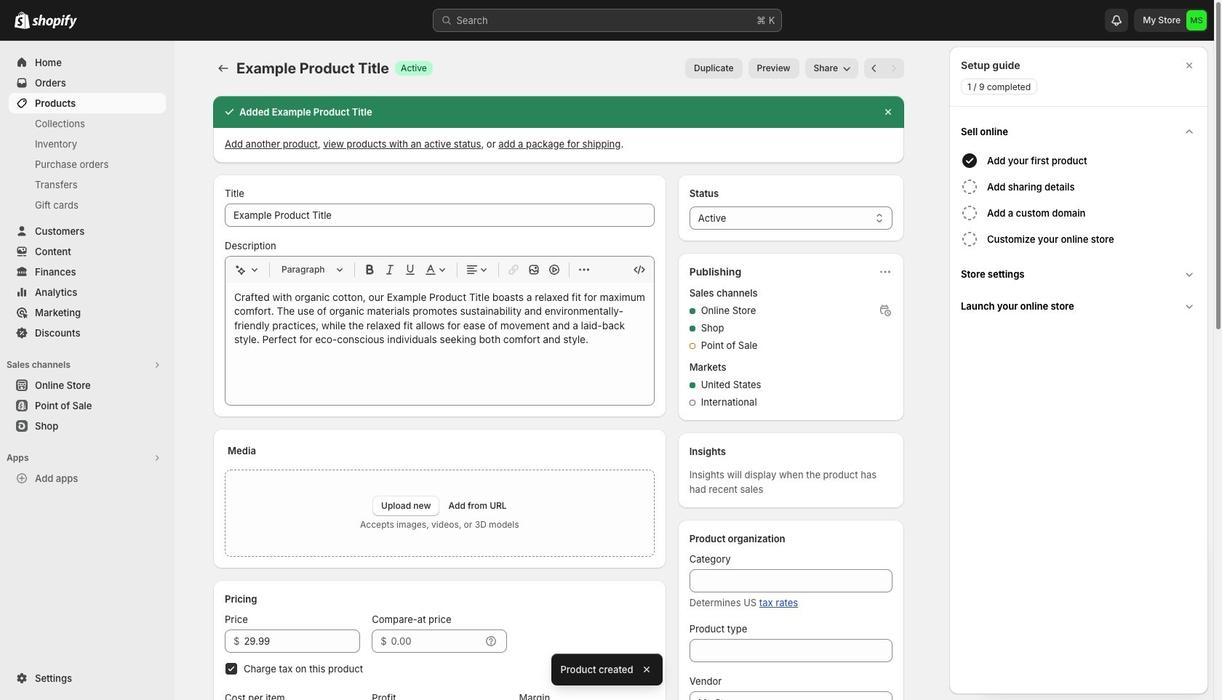 Task type: describe. For each thing, give the bounding box(es) containing it.
mark customize your online store as done image
[[961, 231, 978, 248]]

mark add a custom domain as done image
[[961, 204, 978, 222]]

my store image
[[1186, 10, 1207, 31]]

shopify image
[[32, 15, 77, 29]]

  text field
[[244, 630, 360, 653]]

mark add sharing details as done image
[[961, 178, 978, 196]]

shopify image
[[15, 12, 30, 29]]

  text field
[[391, 630, 481, 653]]



Task type: locate. For each thing, give the bounding box(es) containing it.
Short sleeve t-shirt text field
[[225, 204, 654, 227]]

next image
[[887, 61, 901, 76]]

None text field
[[689, 570, 893, 593], [689, 639, 893, 663], [689, 692, 893, 701], [689, 570, 893, 593], [689, 639, 893, 663], [689, 692, 893, 701]]

dialog
[[949, 47, 1208, 695]]



Task type: vqa. For each thing, say whether or not it's contained in the screenshot.
TEXT FIELD
yes



